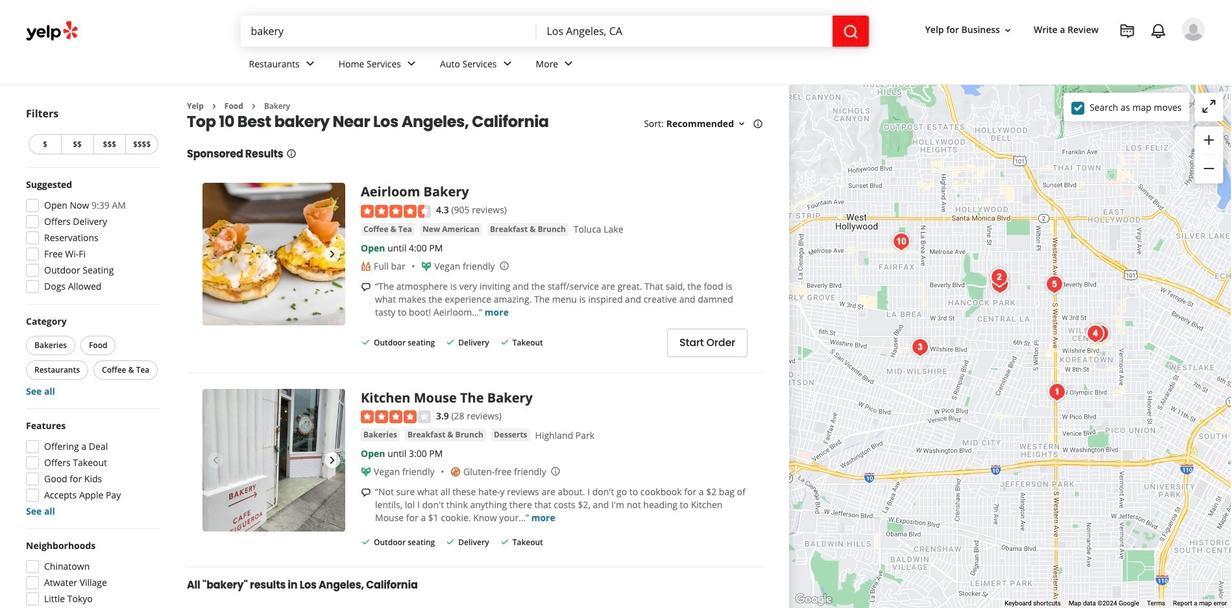Task type: vqa. For each thing, say whether or not it's contained in the screenshot.
'Clark Street' Image
yes



Task type: locate. For each thing, give the bounding box(es) containing it.
2 horizontal spatial 16 checkmark v2 image
[[500, 338, 510, 348]]

roji bakery image
[[907, 335, 933, 361]]

1 vertical spatial 16 info v2 image
[[286, 149, 296, 159]]

16 checkmark v2 image
[[361, 338, 371, 348], [446, 338, 456, 348], [500, 538, 510, 548]]

none field things to do, nail salons, plumbers
[[241, 16, 537, 47]]

0 vertical spatial next image
[[325, 247, 340, 263]]

projects image
[[1120, 23, 1136, 39]]

16 speech v2 image
[[361, 282, 371, 293], [361, 488, 371, 499]]

0 vertical spatial 16 speech v2 image
[[361, 282, 371, 293]]

zoom in image
[[1202, 132, 1217, 148]]

16 chevron down v2 image
[[1003, 25, 1013, 35], [737, 119, 747, 129]]

0 vertical spatial 16 chevron down v2 image
[[1003, 25, 1013, 35]]

0 vertical spatial 16 info v2 image
[[753, 119, 764, 129]]

none field the address, neighborhood, city, state or zip
[[537, 16, 833, 47]]

1 vertical spatial slideshow element
[[203, 389, 345, 532]]

16 gluten free v2 image
[[451, 467, 461, 478]]

2 16 speech v2 image from the top
[[361, 488, 371, 499]]

1 horizontal spatial 16 checkmark v2 image
[[446, 538, 456, 548]]

1 24 chevron down v2 image from the left
[[302, 56, 318, 72]]

2 24 chevron down v2 image from the left
[[404, 56, 419, 72]]

1 next image from the top
[[325, 247, 340, 263]]

16 checkmark v2 image
[[500, 338, 510, 348], [361, 538, 371, 548], [446, 538, 456, 548]]

3.9 star rating image
[[361, 411, 431, 424]]

search image
[[843, 24, 859, 39]]

None field
[[241, 16, 537, 47], [537, 16, 833, 47]]

kendall p. image
[[1182, 18, 1206, 41]]

2 next image from the top
[[325, 453, 340, 469]]

16 speech v2 image down '16 full bar v2' image
[[361, 282, 371, 293]]

1 vertical spatial 16 speech v2 image
[[361, 488, 371, 499]]

zoom out image
[[1202, 161, 1217, 177]]

0 horizontal spatial 16 chevron down v2 image
[[737, 119, 747, 129]]

None search field
[[241, 16, 869, 47]]

2 horizontal spatial 24 chevron down v2 image
[[500, 56, 515, 72]]

next image left 16 vegan v2 image
[[325, 453, 340, 469]]

info icon image
[[499, 261, 509, 271], [499, 261, 509, 271], [550, 467, 561, 477], [550, 467, 561, 477]]

3 24 chevron down v2 image from the left
[[500, 56, 515, 72]]

1 slideshow element from the top
[[203, 183, 345, 326]]

0 horizontal spatial 24 chevron down v2 image
[[302, 56, 318, 72]]

next image
[[325, 247, 340, 263], [325, 453, 340, 469]]

1 vertical spatial next image
[[325, 453, 340, 469]]

1 horizontal spatial 16 chevron down v2 image
[[1003, 25, 1013, 35]]

16 speech v2 image for 16 vegan v2 image
[[361, 488, 371, 499]]

clark street image
[[987, 272, 1013, 298]]

16 speech v2 image down 16 vegan v2 image
[[361, 488, 371, 499]]

16 speech v2 image for '16 full bar v2' image
[[361, 282, 371, 293]]

1 16 speech v2 image from the top
[[361, 282, 371, 293]]

slideshow element
[[203, 183, 345, 326], [203, 389, 345, 532]]

1 none field from the left
[[241, 16, 537, 47]]

2 horizontal spatial 16 checkmark v2 image
[[500, 538, 510, 548]]

16 info v2 image
[[753, 119, 764, 129], [286, 149, 296, 159]]

2 none field from the left
[[537, 16, 833, 47]]

next image left '16 full bar v2' image
[[325, 247, 340, 263]]

levain bakery - larchmont village image
[[987, 265, 1012, 291]]

harucake image
[[1088, 321, 1114, 347]]

1 vertical spatial 16 chevron down v2 image
[[737, 119, 747, 129]]

0 vertical spatial slideshow element
[[203, 183, 345, 326]]

4.3 star rating image
[[361, 205, 431, 218]]

24 chevron down v2 image
[[302, 56, 318, 72], [404, 56, 419, 72], [500, 56, 515, 72]]

16 vegan v2 image
[[361, 467, 371, 478]]

group
[[1195, 127, 1224, 184], [22, 179, 161, 297], [23, 316, 161, 399], [22, 420, 161, 519], [22, 540, 161, 609]]

1 horizontal spatial 24 chevron down v2 image
[[404, 56, 419, 72]]

previous image
[[208, 247, 223, 263]]

2 slideshow element from the top
[[203, 389, 345, 532]]

16 chevron right v2 image
[[249, 101, 259, 112]]



Task type: describe. For each thing, give the bounding box(es) containing it.
1 horizontal spatial 16 checkmark v2 image
[[446, 338, 456, 348]]

map region
[[755, 60, 1232, 609]]

next image for '16 full bar v2' image
[[325, 247, 340, 263]]

coin de rue bakery & cafe image
[[1044, 379, 1070, 405]]

expand map image
[[1202, 99, 1217, 114]]

0 horizontal spatial 16 checkmark v2 image
[[361, 538, 371, 548]]

16 full bar v2 image
[[361, 261, 371, 272]]

user actions element
[[915, 16, 1224, 96]]

1 horizontal spatial 16 info v2 image
[[753, 119, 764, 129]]

slideshow element for '16 full bar v2' image
[[203, 183, 345, 326]]

0 horizontal spatial 16 checkmark v2 image
[[361, 338, 371, 348]]

la chouquette image
[[888, 229, 914, 255]]

24 chevron down v2 image
[[561, 56, 577, 72]]

next image for 16 vegan v2 image
[[325, 453, 340, 469]]

slideshow element for 16 vegan v2 image
[[203, 389, 345, 532]]

things to do, nail salons, plumbers text field
[[241, 16, 537, 47]]

google image
[[793, 592, 836, 609]]

coin de rue dessert cafe image
[[1042, 272, 1068, 298]]

concerto bakery image
[[1083, 321, 1109, 347]]

address, neighborhood, city, state or zip text field
[[537, 16, 833, 47]]

previous image
[[208, 453, 223, 469]]

business categories element
[[239, 47, 1206, 84]]

16 vegan v2 image
[[421, 261, 432, 272]]

0 horizontal spatial 16 info v2 image
[[286, 149, 296, 159]]

notifications image
[[1151, 23, 1167, 39]]

16 chevron right v2 image
[[209, 101, 219, 112]]



